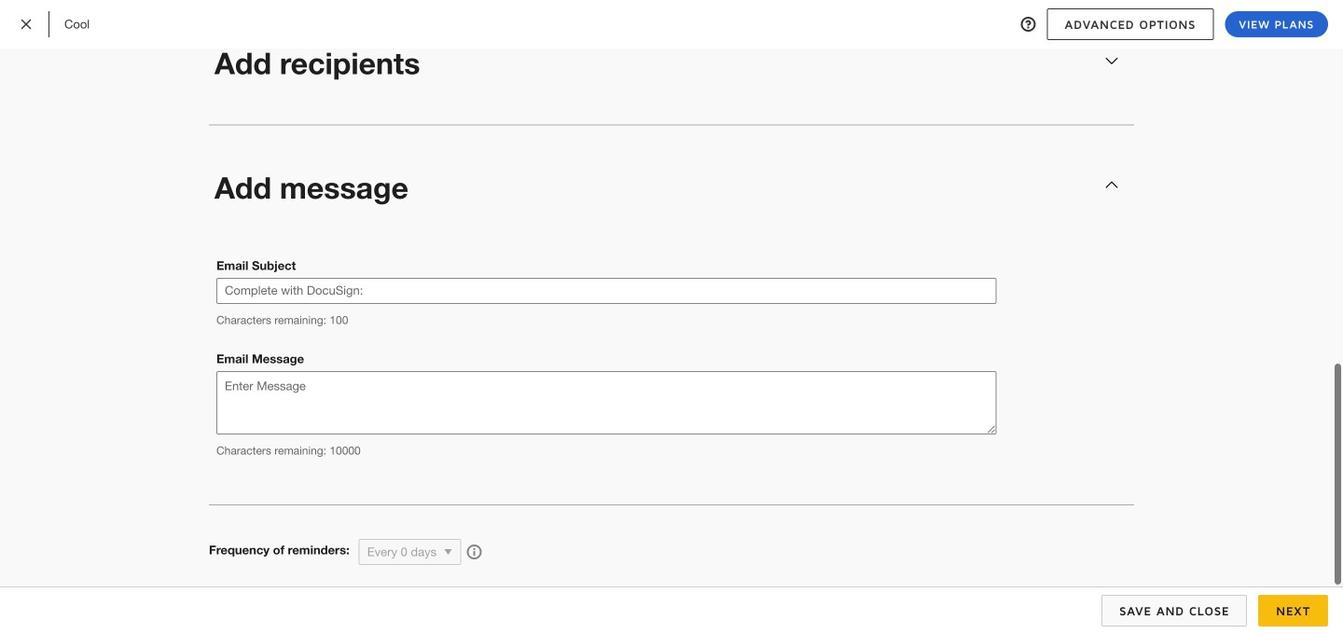 Task type: describe. For each thing, give the bounding box(es) containing it.
Enter Message text field
[[216, 371, 996, 435]]



Task type: locate. For each thing, give the bounding box(es) containing it.
Complete with DocuSign: text field
[[217, 279, 996, 303]]



Task type: vqa. For each thing, say whether or not it's contained in the screenshot.
USER icon
no



